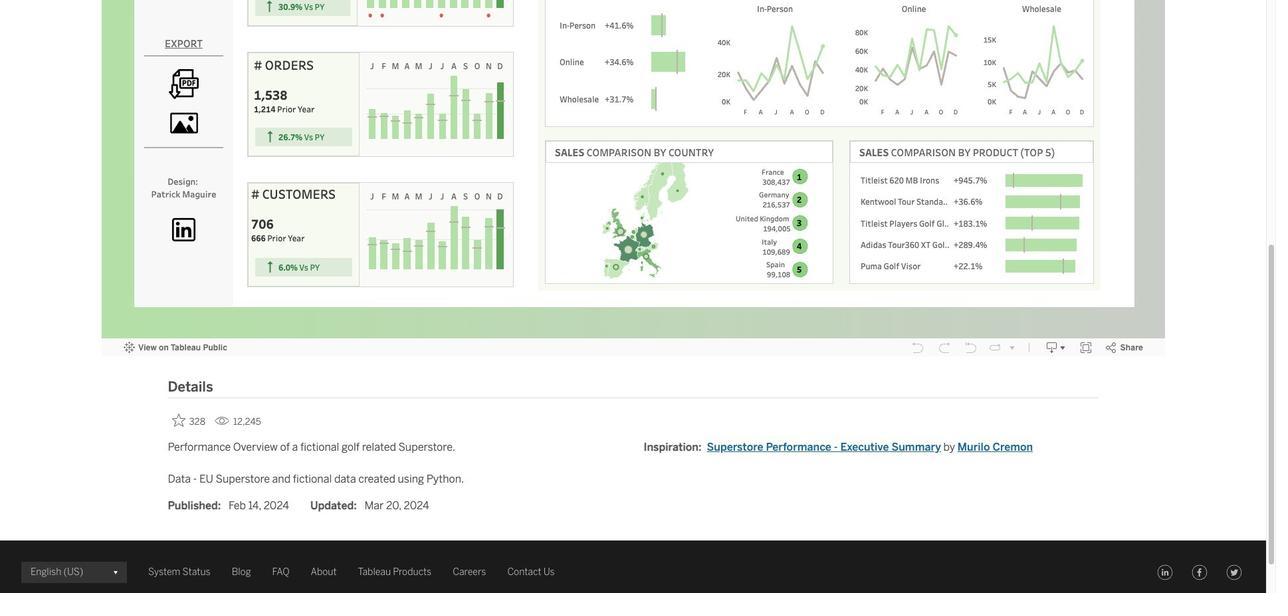 Task type: describe. For each thing, give the bounding box(es) containing it.
selected language element
[[31, 562, 118, 583]]



Task type: vqa. For each thing, say whether or not it's contained in the screenshot.
Add Favorite button
yes



Task type: locate. For each thing, give the bounding box(es) containing it.
add favorite image
[[172, 413, 185, 427]]

Add Favorite button
[[168, 409, 209, 431]]

list item
[[707, 439, 1033, 455]]



